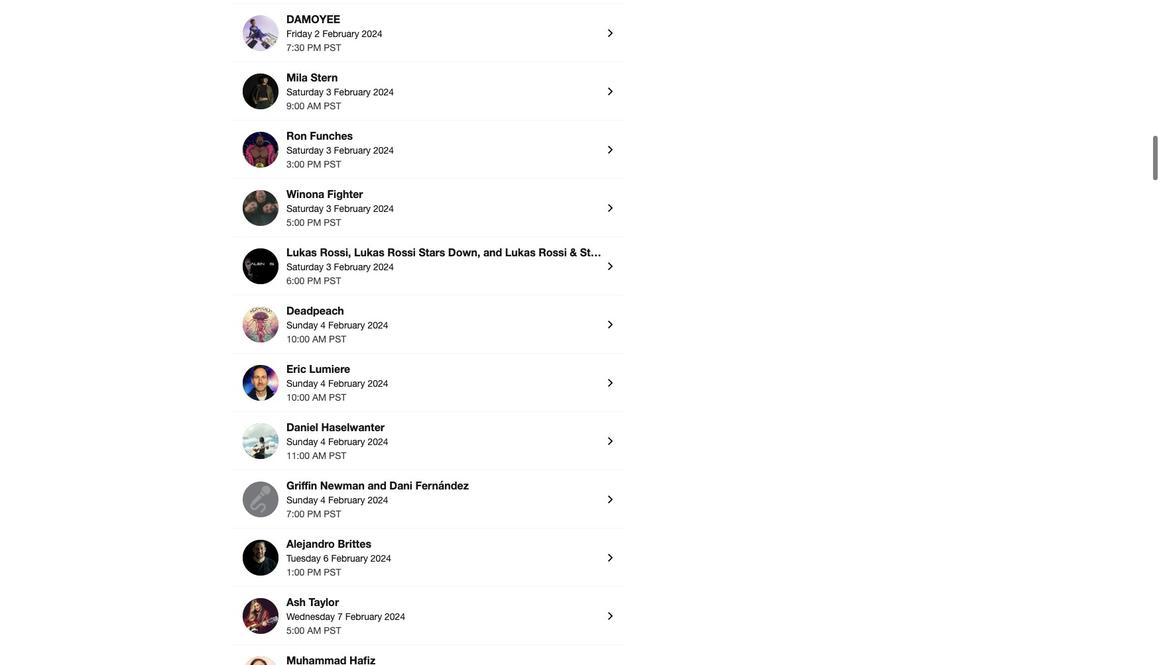 Task type: describe. For each thing, give the bounding box(es) containing it.
mila
[[286, 71, 308, 83]]

pm inside alejandro brittes tuesday 6 february 2024 1:00 pm pst
[[307, 568, 321, 578]]

and inside lukas rossi, lukas rossi stars down, and lukas rossi & stars down 7 saturday 3 february 2024 6:00 pm pst
[[483, 246, 502, 259]]

pm inside griffin newman and dani fernández sunday 4 february 2024 7:00 pm pst
[[307, 509, 321, 520]]

station endlos @ radio sunshine live image
[[243, 74, 279, 109]]

funches
[[310, 129, 353, 142]]

2024 inside damoyee friday 2 february 2024 7:30 pm pst
[[362, 28, 382, 39]]

fernández
[[415, 479, 469, 492]]

saturday inside lukas rossi, lukas rossi stars down, and lukas rossi & stars down 7 saturday 3 february 2024 6:00 pm pst
[[286, 262, 324, 272]]

6
[[323, 554, 329, 564]]

9:00
[[286, 101, 305, 111]]

3 for fighter
[[326, 204, 331, 214]]

hello from the magic tavern image
[[243, 132, 279, 168]]

dani
[[389, 479, 412, 492]]

saturday for ron
[[286, 145, 324, 156]]

7:30
[[286, 42, 305, 53]]

pm inside ron funches saturday 3 february 2024 3:00 pm pst
[[307, 159, 321, 170]]

february inside alejandro brittes tuesday 6 february 2024 1:00 pm pst
[[331, 554, 368, 564]]

2024 inside griffin newman and dani fernández sunday 4 february 2024 7:00 pm pst
[[368, 495, 388, 506]]

ash taylor wednesday 7 february 2024 5:00 am pst
[[286, 596, 405, 637]]

february inside 'eric lumiere sunday 4 february 2024 10:00 am pst'
[[328, 379, 365, 389]]

am for haselwanter
[[312, 451, 326, 461]]

6:00
[[286, 276, 305, 286]]

friday
[[286, 28, 312, 39]]

7:00
[[286, 509, 305, 520]]

daniel
[[286, 421, 318, 434]]

february inside damoyee friday 2 february 2024 7:30 pm pst
[[322, 28, 359, 39]]

deadpeach sunday 4 february 2024 10:00 am pst
[[286, 304, 388, 345]]

wednesday
[[286, 612, 335, 623]]

pst inside ron funches saturday 3 february 2024 3:00 pm pst
[[324, 159, 341, 170]]

11:00
[[286, 451, 310, 461]]

saturday for mila
[[286, 87, 324, 97]]

mila stern saturday 3 february 2024 9:00 am pst
[[286, 71, 394, 111]]

&
[[570, 246, 577, 259]]

2024 inside lukas rossi, lukas rossi stars down, and lukas rossi & stars down 7 saturday 3 february 2024 6:00 pm pst
[[373, 262, 394, 272]]

griffin
[[286, 479, 317, 492]]

5:00 for ash taylor
[[286, 626, 305, 637]]

daniel haselwanter sunday 4 february 2024 11:00 am pst
[[286, 421, 388, 461]]

newman
[[320, 479, 365, 492]]

ash
[[286, 596, 306, 609]]

3 lukas from the left
[[505, 246, 536, 259]]

winona fighter, saturn lights, mike &the nerve, better place image
[[243, 190, 279, 226]]

2024 inside mila stern saturday 3 february 2024 9:00 am pst
[[373, 87, 394, 97]]

the trav-enture zone: a night of dungeons & dragons & also comedians image
[[243, 482, 279, 518]]

pst inside 'eric lumiere sunday 4 february 2024 10:00 am pst'
[[329, 393, 346, 403]]

february inside winona fighter saturday 3 february 2024 5:00 pm pst
[[334, 204, 371, 214]]

3 inside lukas rossi, lukas rossi stars down, and lukas rossi & stars down 7 saturday 3 february 2024 6:00 pm pst
[[326, 262, 331, 272]]

lukas rossi, lukas rossi stars down, and lukas rossi & stars down 7 saturday 3 february 2024 6:00 pm pst
[[286, 246, 648, 286]]

tuesday
[[286, 554, 321, 564]]

fighter
[[327, 188, 363, 200]]

1 lukas from the left
[[286, 246, 317, 259]]

deadpeach
[[286, 304, 344, 317]]

pst inside daniel haselwanter sunday 4 february 2024 11:00 am pst
[[329, 451, 346, 461]]

1 stars from the left
[[419, 246, 445, 259]]

unplugged live stream image
[[243, 424, 279, 459]]

sunday inside 'eric lumiere sunday 4 february 2024 10:00 am pst'
[[286, 379, 318, 389]]

am for stern
[[307, 101, 321, 111]]

4 inside 'eric lumiere sunday 4 february 2024 10:00 am pst'
[[321, 379, 326, 389]]

pst inside damoyee friday 2 february 2024 7:30 pm pst
[[324, 42, 341, 53]]

february inside ron funches saturday 3 february 2024 3:00 pm pst
[[334, 145, 371, 156]]

winona fighter saturday 3 february 2024 5:00 pm pst
[[286, 188, 394, 228]]

2 lukas from the left
[[354, 246, 385, 259]]

listening party image
[[243, 307, 279, 343]]

pst inside deadpeach sunday 4 february 2024 10:00 am pst
[[329, 334, 346, 345]]

2024 inside ron funches saturday 3 february 2024 3:00 pm pst
[[373, 145, 394, 156]]

4 inside griffin newman and dani fernández sunday 4 february 2024 7:00 pm pst
[[321, 495, 326, 506]]

alejandro
[[286, 538, 335, 550]]

february inside griffin newman and dani fernández sunday 4 february 2024 7:00 pm pst
[[328, 495, 365, 506]]

loopcore live with damoyee image
[[243, 15, 279, 51]]

february inside lukas rossi, lukas rossi stars down, and lukas rossi & stars down 7 saturday 3 february 2024 6:00 pm pst
[[334, 262, 371, 272]]

pst inside ash taylor wednesday 7 february 2024 5:00 am pst
[[324, 626, 341, 637]]

down,
[[448, 246, 480, 259]]

griffin newman and dani fernández sunday 4 february 2024 7:00 pm pst
[[286, 479, 469, 520]]

pm inside lukas rossi, lukas rossi stars down, and lukas rossi & stars down 7 saturday 3 february 2024 6:00 pm pst
[[307, 276, 321, 286]]



Task type: vqa. For each thing, say whether or not it's contained in the screenshot.


Task type: locate. For each thing, give the bounding box(es) containing it.
pst up rossi,
[[324, 217, 341, 228]]

0 horizontal spatial 7
[[338, 612, 343, 623]]

damoyee friday 2 february 2024 7:30 pm pst
[[286, 13, 382, 53]]

0 vertical spatial and
[[483, 246, 502, 259]]

pm right 7:00
[[307, 509, 321, 520]]

pst up lumiere on the bottom left
[[329, 334, 346, 345]]

3
[[326, 87, 331, 97], [326, 145, 331, 156], [326, 204, 331, 214], [326, 262, 331, 272]]

pm down the tuesday
[[307, 568, 321, 578]]

sunday down griffin
[[286, 495, 318, 506]]

1 vertical spatial and
[[368, 479, 387, 492]]

saturday inside mila stern saturday 3 february 2024 9:00 am pst
[[286, 87, 324, 97]]

lukas
[[286, 246, 317, 259], [354, 246, 385, 259], [505, 246, 536, 259]]

4 inside daniel haselwanter sunday 4 february 2024 11:00 am pst
[[321, 437, 326, 448]]

am inside ash taylor wednesday 7 february 2024 5:00 am pst
[[307, 626, 321, 637]]

3 inside winona fighter saturday 3 february 2024 5:00 pm pst
[[326, 204, 331, 214]]

10:00 up eric
[[286, 334, 310, 345]]

brittes
[[338, 538, 371, 550]]

pst up newman
[[329, 451, 346, 461]]

3 inside ron funches saturday 3 february 2024 3:00 pm pst
[[326, 145, 331, 156]]

am down lumiere on the bottom left
[[312, 393, 326, 403]]

stars left the down,
[[419, 246, 445, 259]]

february inside mila stern saturday 3 february 2024 9:00 am pst
[[334, 87, 371, 97]]

and inside griffin newman and dani fernández sunday 4 february 2024 7:00 pm pst
[[368, 479, 387, 492]]

4
[[321, 320, 326, 331], [321, 379, 326, 389], [321, 437, 326, 448], [321, 495, 326, 506]]

7 right down
[[642, 246, 648, 259]]

pm right 6:00
[[307, 276, 321, 286]]

2 pm from the top
[[307, 159, 321, 170]]

sunday inside griffin newman and dani fernández sunday 4 february 2024 7:00 pm pst
[[286, 495, 318, 506]]

pst down wednesday
[[324, 626, 341, 637]]

ron funches saturday 3 february 2024 3:00 pm pst
[[286, 129, 394, 170]]

am down wednesday
[[307, 626, 321, 637]]

3 for stern
[[326, 87, 331, 97]]

0 vertical spatial 5:00
[[286, 217, 305, 228]]

saturday inside ron funches saturday 3 february 2024 3:00 pm pst
[[286, 145, 324, 156]]

0 horizontal spatial lukas
[[286, 246, 317, 259]]

2 3 from the top
[[326, 145, 331, 156]]

saturday inside winona fighter saturday 3 february 2024 5:00 pm pst
[[286, 204, 324, 214]]

pst inside griffin newman and dani fernández sunday 4 february 2024 7:00 pm pst
[[324, 509, 341, 520]]

sunday up 11:00
[[286, 437, 318, 448]]

1 horizontal spatial 7
[[642, 246, 648, 259]]

2
[[315, 28, 320, 39]]

5:00 inside ash taylor wednesday 7 february 2024 5:00 am pst
[[286, 626, 305, 637]]

1 horizontal spatial stars
[[580, 246, 607, 259]]

2024 inside daniel haselwanter sunday 4 february 2024 11:00 am pst
[[368, 437, 388, 448]]

pst
[[324, 42, 341, 53], [324, 101, 341, 111], [324, 159, 341, 170], [324, 217, 341, 228], [324, 276, 341, 286], [329, 334, 346, 345], [329, 393, 346, 403], [329, 451, 346, 461], [324, 509, 341, 520], [324, 568, 341, 578], [324, 626, 341, 637]]

lukas left &
[[505, 246, 536, 259]]

7
[[642, 246, 648, 259], [338, 612, 343, 623]]

lukas up 6:00
[[286, 246, 317, 259]]

sunday
[[286, 320, 318, 331], [286, 379, 318, 389], [286, 437, 318, 448], [286, 495, 318, 506]]

sunday inside deadpeach sunday 4 february 2024 10:00 am pst
[[286, 320, 318, 331]]

eric lumiere sunday 4 february 2024 10:00 am pst
[[286, 363, 388, 403]]

february inside ash taylor wednesday 7 february 2024 5:00 am pst
[[345, 612, 382, 623]]

february
[[322, 28, 359, 39], [334, 87, 371, 97], [334, 145, 371, 156], [334, 204, 371, 214], [334, 262, 371, 272], [328, 320, 365, 331], [328, 379, 365, 389], [328, 437, 365, 448], [328, 495, 365, 506], [331, 554, 368, 564], [345, 612, 382, 623]]

3 3 from the top
[[326, 204, 331, 214]]

february down "brittes"
[[331, 554, 368, 564]]

3 down rossi,
[[326, 262, 331, 272]]

saturday up 3:00
[[286, 145, 324, 156]]

5:00 down winona
[[286, 217, 305, 228]]

pst down funches
[[324, 159, 341, 170]]

sunday down "deadpeach" on the left of page
[[286, 320, 318, 331]]

am right 11:00
[[312, 451, 326, 461]]

pst inside alejandro brittes tuesday 6 february 2024 1:00 pm pst
[[324, 568, 341, 578]]

podcast image
[[243, 540, 279, 576]]

pm inside damoyee friday 2 february 2024 7:30 pm pst
[[307, 42, 321, 53]]

5 pm from the top
[[307, 509, 321, 520]]

1 4 from the top
[[321, 320, 326, 331]]

amplify me image
[[243, 249, 279, 284]]

february right 2
[[322, 28, 359, 39]]

1 10:00 from the top
[[286, 334, 310, 345]]

0 vertical spatial 7
[[642, 246, 648, 259]]

2 10:00 from the top
[[286, 393, 310, 403]]

4 pm from the top
[[307, 276, 321, 286]]

2 rossi from the left
[[539, 246, 567, 259]]

5:00
[[286, 217, 305, 228], [286, 626, 305, 637]]

1 saturday from the top
[[286, 87, 324, 97]]

and
[[483, 246, 502, 259], [368, 479, 387, 492]]

2024 inside ash taylor wednesday 7 february 2024 5:00 am pst
[[385, 612, 405, 623]]

4 down lumiere on the bottom left
[[321, 379, 326, 389]]

stars right &
[[580, 246, 607, 259]]

4 down "deadpeach" on the left of page
[[321, 320, 326, 331]]

eric
[[286, 363, 306, 375]]

saturday up 6:00
[[286, 262, 324, 272]]

pm inside winona fighter saturday 3 february 2024 5:00 pm pst
[[307, 217, 321, 228]]

pm down 2
[[307, 42, 321, 53]]

3 down the stern
[[326, 87, 331, 97]]

3 saturday from the top
[[286, 204, 324, 214]]

alejandro brittes tuesday 6 february 2024 1:00 pm pst
[[286, 538, 391, 578]]

4 down haselwanter on the left bottom of the page
[[321, 437, 326, 448]]

2 stars from the left
[[580, 246, 607, 259]]

february down rossi,
[[334, 262, 371, 272]]

rossi left the down,
[[387, 246, 416, 259]]

pm
[[307, 42, 321, 53], [307, 159, 321, 170], [307, 217, 321, 228], [307, 276, 321, 286], [307, 509, 321, 520], [307, 568, 321, 578]]

2 sunday from the top
[[286, 379, 318, 389]]

songs for the soul: experiencing true self through music, meditation and more ✨ image
[[243, 365, 279, 401]]

pst down lumiere on the bottom left
[[329, 393, 346, 403]]

7 down taylor
[[338, 612, 343, 623]]

rossi,
[[320, 246, 351, 259]]

3 down funches
[[326, 145, 331, 156]]

lumiere
[[309, 363, 350, 375]]

1 vertical spatial 5:00
[[286, 626, 305, 637]]

3 pm from the top
[[307, 217, 321, 228]]

2024 inside deadpeach sunday 4 february 2024 10:00 am pst
[[368, 320, 388, 331]]

haselwanter
[[321, 421, 385, 434]]

4 down newman
[[321, 495, 326, 506]]

pst up the stern
[[324, 42, 341, 53]]

am down "deadpeach" on the left of page
[[312, 334, 326, 345]]

2 4 from the top
[[321, 379, 326, 389]]

pst inside lukas rossi, lukas rossi stars down, and lukas rossi & stars down 7 saturday 3 february 2024 6:00 pm pst
[[324, 276, 341, 286]]

1 rossi from the left
[[387, 246, 416, 259]]

february down the stern
[[334, 87, 371, 97]]

5:00 down wednesday
[[286, 626, 305, 637]]

february down fighter
[[334, 204, 371, 214]]

1 horizontal spatial and
[[483, 246, 502, 259]]

am for taylor
[[307, 626, 321, 637]]

2 horizontal spatial lukas
[[505, 246, 536, 259]]

3 sunday from the top
[[286, 437, 318, 448]]

rossi
[[387, 246, 416, 259], [539, 246, 567, 259]]

ash wednesdays livestream image
[[243, 599, 279, 635]]

1:00
[[286, 568, 305, 578]]

pm down winona
[[307, 217, 321, 228]]

7 inside ash taylor wednesday 7 february 2024 5:00 am pst
[[338, 612, 343, 623]]

down
[[610, 246, 639, 259]]

pst down rossi,
[[324, 276, 341, 286]]

1 5:00 from the top
[[286, 217, 305, 228]]

0 horizontal spatial stars
[[419, 246, 445, 259]]

february down newman
[[328, 495, 365, 506]]

3:00
[[286, 159, 305, 170]]

0 vertical spatial 10:00
[[286, 334, 310, 345]]

am inside mila stern saturday 3 february 2024 9:00 am pst
[[307, 101, 321, 111]]

2 saturday from the top
[[286, 145, 324, 156]]

saturday for winona
[[286, 204, 324, 214]]

winona
[[286, 188, 324, 200]]

am inside daniel haselwanter sunday 4 february 2024 11:00 am pst
[[312, 451, 326, 461]]

4 inside deadpeach sunday 4 february 2024 10:00 am pst
[[321, 320, 326, 331]]

pst down newman
[[324, 509, 341, 520]]

2024 inside winona fighter saturday 3 february 2024 5:00 pm pst
[[373, 204, 394, 214]]

taylor
[[309, 596, 339, 609]]

2024 inside 'eric lumiere sunday 4 february 2024 10:00 am pst'
[[368, 379, 388, 389]]

am for lumiere
[[312, 393, 326, 403]]

pst up funches
[[324, 101, 341, 111]]

0 horizontal spatial rossi
[[387, 246, 416, 259]]

1 horizontal spatial lukas
[[354, 246, 385, 259]]

6 pm from the top
[[307, 568, 321, 578]]

3 down fighter
[[326, 204, 331, 214]]

10:00 inside 'eric lumiere sunday 4 february 2024 10:00 am pst'
[[286, 393, 310, 403]]

ron
[[286, 129, 307, 142]]

pst inside mila stern saturday 3 february 2024 9:00 am pst
[[324, 101, 341, 111]]

february inside daniel haselwanter sunday 4 february 2024 11:00 am pst
[[328, 437, 365, 448]]

rossi left &
[[539, 246, 567, 259]]

sunday down eric
[[286, 379, 318, 389]]

damoyee
[[286, 13, 340, 25]]

3 for funches
[[326, 145, 331, 156]]

0 horizontal spatial and
[[368, 479, 387, 492]]

7 inside lukas rossi, lukas rossi stars down, and lukas rossi & stars down 7 saturday 3 february 2024 6:00 pm pst
[[642, 246, 648, 259]]

1 vertical spatial 10:00
[[286, 393, 310, 403]]

saturday up 9:00
[[286, 87, 324, 97]]

1 sunday from the top
[[286, 320, 318, 331]]

lukas right rossi,
[[354, 246, 385, 259]]

pst down 6
[[324, 568, 341, 578]]

stars
[[419, 246, 445, 259], [580, 246, 607, 259]]

5:00 inside winona fighter saturday 3 february 2024 5:00 pm pst
[[286, 217, 305, 228]]

february inside deadpeach sunday 4 february 2024 10:00 am pst
[[328, 320, 365, 331]]

4 4 from the top
[[321, 495, 326, 506]]

4 3 from the top
[[326, 262, 331, 272]]

pm right 3:00
[[307, 159, 321, 170]]

4 sunday from the top
[[286, 495, 318, 506]]

and left dani
[[368, 479, 387, 492]]

february down funches
[[334, 145, 371, 156]]

3 inside mila stern saturday 3 february 2024 9:00 am pst
[[326, 87, 331, 97]]

sunday inside daniel haselwanter sunday 4 february 2024 11:00 am pst
[[286, 437, 318, 448]]

3 4 from the top
[[321, 437, 326, 448]]

am right 9:00
[[307, 101, 321, 111]]

february down haselwanter on the left bottom of the page
[[328, 437, 365, 448]]

february right wednesday
[[345, 612, 382, 623]]

february down lumiere on the bottom left
[[328, 379, 365, 389]]

stern
[[311, 71, 338, 83]]

2 5:00 from the top
[[286, 626, 305, 637]]

pst inside winona fighter saturday 3 february 2024 5:00 pm pst
[[324, 217, 341, 228]]

2024
[[362, 28, 382, 39], [373, 87, 394, 97], [373, 145, 394, 156], [373, 204, 394, 214], [373, 262, 394, 272], [368, 320, 388, 331], [368, 379, 388, 389], [368, 437, 388, 448], [368, 495, 388, 506], [371, 554, 391, 564], [385, 612, 405, 623]]

1 3 from the top
[[326, 87, 331, 97]]

and right the down,
[[483, 246, 502, 259]]

am inside deadpeach sunday 4 february 2024 10:00 am pst
[[312, 334, 326, 345]]

saturday down winona
[[286, 204, 324, 214]]

am
[[307, 101, 321, 111], [312, 334, 326, 345], [312, 393, 326, 403], [312, 451, 326, 461], [307, 626, 321, 637]]

2024 inside alejandro brittes tuesday 6 february 2024 1:00 pm pst
[[371, 554, 391, 564]]

saturday
[[286, 87, 324, 97], [286, 145, 324, 156], [286, 204, 324, 214], [286, 262, 324, 272]]

4 saturday from the top
[[286, 262, 324, 272]]

10:00
[[286, 334, 310, 345], [286, 393, 310, 403]]

10:00 inside deadpeach sunday 4 february 2024 10:00 am pst
[[286, 334, 310, 345]]

am inside 'eric lumiere sunday 4 february 2024 10:00 am pst'
[[312, 393, 326, 403]]

5:00 for winona fighter
[[286, 217, 305, 228]]

1 vertical spatial 7
[[338, 612, 343, 623]]

10:00 down eric
[[286, 393, 310, 403]]

february down "deadpeach" on the left of page
[[328, 320, 365, 331]]

1 pm from the top
[[307, 42, 321, 53]]

1 horizontal spatial rossi
[[539, 246, 567, 259]]



